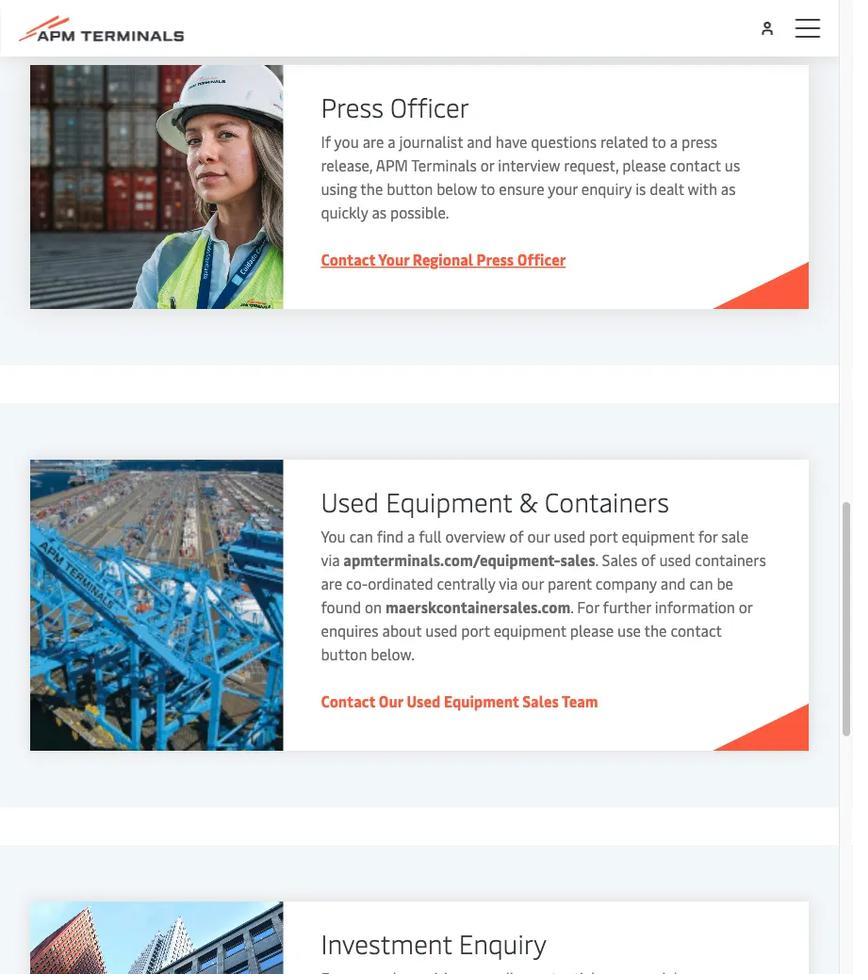 Task type: vqa. For each thing, say whether or not it's contained in the screenshot.
the topmost Press
yes



Task type: locate. For each thing, give the bounding box(es) containing it.
please inside press officer if you are a journalist and have questions related to a press release, apm terminals or interview request, please contact us using the button below to ensure your enquiry is dealt with as quickly as possible.
[[622, 155, 666, 175]]

1 vertical spatial contact
[[321, 691, 375, 712]]

.
[[595, 550, 598, 570], [571, 597, 574, 617]]

investment enquiry
[[321, 925, 547, 961]]

contact left our
[[321, 691, 375, 712]]

contact down press
[[670, 155, 721, 175]]

2 horizontal spatial used
[[659, 550, 691, 570]]

apm
[[376, 155, 408, 175]]

0 vertical spatial used
[[553, 526, 586, 547]]

are
[[363, 132, 384, 152], [321, 574, 342, 594]]

0 vertical spatial the
[[360, 179, 383, 199]]

quickly
[[321, 202, 368, 222]]

the inside . for further information or enquires about used port equipment please use the contact button below.
[[644, 621, 667, 641]]

0 vertical spatial contact
[[670, 155, 721, 175]]

using
[[321, 179, 357, 199]]

can inside "you can find a full overview of our used port equipment for sale via"
[[349, 526, 373, 547]]

0 horizontal spatial the
[[360, 179, 383, 199]]

0 vertical spatial button
[[387, 179, 433, 199]]

or
[[481, 155, 494, 175], [739, 597, 753, 617]]

0 vertical spatial port
[[589, 526, 618, 547]]

0 horizontal spatial equipment
[[494, 621, 566, 641]]

enquiry
[[581, 179, 632, 199]]

equipment down . for further information or enquires about used port equipment please use the contact button below.
[[444, 691, 519, 712]]

. left for
[[571, 597, 574, 617]]

contact
[[670, 155, 721, 175], [671, 621, 722, 641]]

enquires
[[321, 621, 379, 641]]

2 contact from the top
[[321, 691, 375, 712]]

our
[[379, 691, 403, 712]]

1 horizontal spatial to
[[652, 132, 666, 152]]

0 horizontal spatial or
[[481, 155, 494, 175]]

the inside press officer if you are a journalist and have questions related to a press release, apm terminals or interview request, please contact us using the button below to ensure your enquiry is dealt with as quickly as possible.
[[360, 179, 383, 199]]

equipment left for
[[622, 526, 695, 547]]

used inside "you can find a full overview of our used port equipment for sale via"
[[553, 526, 586, 547]]

you
[[334, 132, 359, 152]]

0 vertical spatial and
[[467, 132, 492, 152]]

centrally
[[437, 574, 496, 594]]

sales
[[602, 550, 637, 570], [522, 691, 559, 712]]

our down &
[[527, 526, 550, 547]]

are inside press officer if you are a journalist and have questions related to a press release, apm terminals or interview request, please contact us using the button below to ensure your enquiry is dealt with as quickly as possible.
[[363, 132, 384, 152]]

press enquiries 500 image
[[30, 65, 283, 309]]

a left press
[[670, 132, 678, 152]]

further
[[603, 597, 651, 617]]

1 horizontal spatial or
[[739, 597, 753, 617]]

a
[[388, 132, 396, 152], [670, 132, 678, 152], [407, 526, 415, 547]]

0 horizontal spatial to
[[481, 179, 495, 199]]

can
[[349, 526, 373, 547], [689, 574, 713, 594]]

1 horizontal spatial sales
[[602, 550, 637, 570]]

can right you
[[349, 526, 373, 547]]

of down &
[[509, 526, 524, 547]]

used up you
[[321, 483, 379, 519]]

0 vertical spatial of
[[509, 526, 524, 547]]

1 vertical spatial to
[[481, 179, 495, 199]]

used inside . sales of used containers are co-ordinated centrally via our parent company and can be found on
[[659, 550, 691, 570]]

as down us
[[721, 179, 736, 199]]

1 vertical spatial used
[[407, 691, 441, 712]]

. for for
[[571, 597, 574, 617]]

used up information
[[659, 550, 691, 570]]

via down you
[[321, 550, 340, 570]]

our
[[527, 526, 550, 547], [522, 574, 544, 594]]

you can find a full overview of our used port equipment for sale via
[[321, 526, 749, 570]]

apmterminals.com/equipment-sales
[[343, 550, 595, 570]]

is
[[636, 179, 646, 199]]

request,
[[564, 155, 619, 175]]

to right related
[[652, 132, 666, 152]]

1 vertical spatial via
[[499, 574, 518, 594]]

0 horizontal spatial and
[[467, 132, 492, 152]]

press up the you
[[321, 88, 384, 124]]

0 vertical spatial officer
[[390, 88, 470, 124]]

overview
[[446, 526, 506, 547]]

with
[[688, 179, 717, 199]]

us
[[725, 155, 740, 175]]

0 vertical spatial please
[[622, 155, 666, 175]]

press officer if you are a journalist and have questions related to a press release, apm terminals or interview request, please contact us using the button below to ensure your enquiry is dealt with as quickly as possible.
[[321, 88, 740, 222]]

ensure
[[499, 179, 544, 199]]

0 vertical spatial are
[[363, 132, 384, 152]]

contact our used equipment sales team
[[321, 691, 598, 712]]

interview
[[498, 155, 560, 175]]

1 vertical spatial the
[[644, 621, 667, 641]]

0 horizontal spatial port
[[461, 621, 490, 641]]

1 horizontal spatial as
[[721, 179, 736, 199]]

0 vertical spatial equipment
[[622, 526, 695, 547]]

0 vertical spatial .
[[595, 550, 598, 570]]

apm terminals headquarters image
[[30, 902, 283, 975]]

co-
[[346, 574, 368, 594]]

. sales of used containers are co-ordinated centrally via our parent company and can be found on
[[321, 550, 766, 617]]

used
[[553, 526, 586, 547], [659, 550, 691, 570], [425, 621, 458, 641]]

please up is
[[622, 155, 666, 175]]

. inside . for further information or enquires about used port equipment please use the contact button below.
[[571, 597, 574, 617]]

0 vertical spatial as
[[721, 179, 736, 199]]

1 horizontal spatial via
[[499, 574, 518, 594]]

sales inside . sales of used containers are co-ordinated centrally via our parent company and can be found on
[[602, 550, 637, 570]]

the right use
[[644, 621, 667, 641]]

0 horizontal spatial button
[[321, 644, 367, 665]]

. up company
[[595, 550, 598, 570]]

or left 'interview' at the top of page
[[481, 155, 494, 175]]

0 horizontal spatial are
[[321, 574, 342, 594]]

1 vertical spatial and
[[661, 574, 686, 594]]

officer down ensure
[[517, 249, 566, 270]]

button up possible.
[[387, 179, 433, 199]]

0 horizontal spatial via
[[321, 550, 340, 570]]

a up apm
[[388, 132, 396, 152]]

1 horizontal spatial button
[[387, 179, 433, 199]]

button down enquires at left bottom
[[321, 644, 367, 665]]

2 horizontal spatial a
[[670, 132, 678, 152]]

officer inside press officer if you are a journalist and have questions related to a press release, apm terminals or interview request, please contact us using the button below to ensure your enquiry is dealt with as quickly as possible.
[[390, 88, 470, 124]]

contact left your
[[321, 249, 375, 270]]

used right the about
[[425, 621, 458, 641]]

used up sales
[[553, 526, 586, 547]]

press
[[682, 132, 718, 152]]

0 vertical spatial equipment
[[386, 483, 512, 519]]

used equipment & containers
[[321, 483, 669, 519]]

port up sales
[[589, 526, 618, 547]]

enquiry
[[459, 925, 547, 961]]

of
[[509, 526, 524, 547], [641, 550, 656, 570]]

0 horizontal spatial as
[[372, 202, 387, 222]]

via
[[321, 550, 340, 570], [499, 574, 518, 594]]

1 vertical spatial equipment
[[494, 621, 566, 641]]

1 horizontal spatial equipment
[[622, 526, 695, 547]]

investment
[[321, 925, 452, 961]]

1 vertical spatial our
[[522, 574, 544, 594]]

1 vertical spatial used
[[659, 550, 691, 570]]

0 vertical spatial via
[[321, 550, 340, 570]]

1 vertical spatial or
[[739, 597, 753, 617]]

full
[[419, 526, 442, 547]]

1 horizontal spatial are
[[363, 132, 384, 152]]

button
[[387, 179, 433, 199], [321, 644, 367, 665]]

or inside . for further information or enquires about used port equipment please use the contact button below.
[[739, 597, 753, 617]]

the down apm
[[360, 179, 383, 199]]

1 horizontal spatial please
[[622, 155, 666, 175]]

the
[[360, 179, 383, 199], [644, 621, 667, 641]]

0 vertical spatial can
[[349, 526, 373, 547]]

1 vertical spatial press
[[477, 249, 514, 270]]

equipment up full
[[386, 483, 512, 519]]

1 vertical spatial contact
[[671, 621, 722, 641]]

please
[[622, 155, 666, 175], [570, 621, 614, 641]]

as
[[721, 179, 736, 199], [372, 202, 387, 222]]

0 horizontal spatial .
[[571, 597, 574, 617]]

port
[[589, 526, 618, 547], [461, 621, 490, 641]]

as right quickly
[[372, 202, 387, 222]]

used right our
[[407, 691, 441, 712]]

0 horizontal spatial officer
[[390, 88, 470, 124]]

0 vertical spatial our
[[527, 526, 550, 547]]

of up company
[[641, 550, 656, 570]]

have
[[496, 132, 527, 152]]

0 vertical spatial sales
[[602, 550, 637, 570]]

1 horizontal spatial port
[[589, 526, 618, 547]]

our down "you can find a full overview of our used port equipment for sale via"
[[522, 574, 544, 594]]

equipment inside . for further information or enquires about used port equipment please use the contact button below.
[[494, 621, 566, 641]]

0 horizontal spatial please
[[570, 621, 614, 641]]

1 horizontal spatial .
[[595, 550, 598, 570]]

to right below on the top right of the page
[[481, 179, 495, 199]]

0 horizontal spatial used
[[321, 483, 379, 519]]

. inside . sales of used containers are co-ordinated centrally via our parent company and can be found on
[[595, 550, 598, 570]]

sale
[[721, 526, 749, 547]]

port down maerskcontainersales.com
[[461, 621, 490, 641]]

1 vertical spatial port
[[461, 621, 490, 641]]

1 horizontal spatial can
[[689, 574, 713, 594]]

parent
[[548, 574, 592, 594]]

1 vertical spatial are
[[321, 574, 342, 594]]

1 horizontal spatial and
[[661, 574, 686, 594]]

about
[[382, 621, 422, 641]]

contact for press officer
[[321, 249, 375, 270]]

contact
[[321, 249, 375, 270], [321, 691, 375, 712]]

company
[[596, 574, 657, 594]]

1 vertical spatial button
[[321, 644, 367, 665]]

can left be
[[689, 574, 713, 594]]

contact inside . for further information or enquires about used port equipment please use the contact button below.
[[671, 621, 722, 641]]

0 vertical spatial press
[[321, 88, 384, 124]]

1 vertical spatial officer
[[517, 249, 566, 270]]

equipment
[[386, 483, 512, 519], [444, 691, 519, 712]]

press
[[321, 88, 384, 124], [477, 249, 514, 270]]

1 vertical spatial sales
[[522, 691, 559, 712]]

be
[[717, 574, 733, 594]]

1 horizontal spatial used
[[553, 526, 586, 547]]

0 vertical spatial contact
[[321, 249, 375, 270]]

via up maerskcontainersales.com
[[499, 574, 518, 594]]

button inside . for further information or enquires about used port equipment please use the contact button below.
[[321, 644, 367, 665]]

investment enquiry link
[[30, 902, 809, 975]]

and up information
[[661, 574, 686, 594]]

are left 'co-'
[[321, 574, 342, 594]]

and left have
[[467, 132, 492, 152]]

are right the you
[[363, 132, 384, 152]]

equipment down . sales of used containers are co-ordinated centrally via our parent company and can be found on
[[494, 621, 566, 641]]

information
[[655, 597, 735, 617]]

1 vertical spatial can
[[689, 574, 713, 594]]

and
[[467, 132, 492, 152], [661, 574, 686, 594]]

0 horizontal spatial press
[[321, 88, 384, 124]]

or down containers
[[739, 597, 753, 617]]

officer
[[390, 88, 470, 124], [517, 249, 566, 270]]

1 horizontal spatial of
[[641, 550, 656, 570]]

1 vertical spatial please
[[570, 621, 614, 641]]

apmterminals.com/equipment-
[[343, 550, 560, 570]]

officer up journalist
[[390, 88, 470, 124]]

0 vertical spatial or
[[481, 155, 494, 175]]

1 horizontal spatial the
[[644, 621, 667, 641]]

contact your regional press officer
[[321, 249, 566, 270]]

0 horizontal spatial of
[[509, 526, 524, 547]]

please down for
[[570, 621, 614, 641]]

1 contact from the top
[[321, 249, 375, 270]]

a left full
[[407, 526, 415, 547]]

0 horizontal spatial used
[[425, 621, 458, 641]]

sales up company
[[602, 550, 637, 570]]

0 horizontal spatial can
[[349, 526, 373, 547]]

2 vertical spatial used
[[425, 621, 458, 641]]

equipment
[[622, 526, 695, 547], [494, 621, 566, 641]]

your
[[378, 249, 409, 270]]

1 vertical spatial .
[[571, 597, 574, 617]]

sales left team on the bottom of page
[[522, 691, 559, 712]]

contact down information
[[671, 621, 722, 641]]

1 vertical spatial of
[[641, 550, 656, 570]]

press right regional on the top of the page
[[477, 249, 514, 270]]

to
[[652, 132, 666, 152], [481, 179, 495, 199]]

0 vertical spatial to
[[652, 132, 666, 152]]

1 horizontal spatial officer
[[517, 249, 566, 270]]

1 horizontal spatial a
[[407, 526, 415, 547]]

used
[[321, 483, 379, 519], [407, 691, 441, 712]]



Task type: describe. For each thing, give the bounding box(es) containing it.
regional
[[413, 249, 473, 270]]

for
[[698, 526, 718, 547]]

. for further information or enquires about used port equipment please use the contact button below.
[[321, 597, 753, 665]]

0 horizontal spatial sales
[[522, 691, 559, 712]]

a inside "you can find a full overview of our used port equipment for sale via"
[[407, 526, 415, 547]]

use
[[618, 621, 641, 641]]

maerskcontainersales.com
[[386, 597, 571, 617]]

0 vertical spatial used
[[321, 483, 379, 519]]

port inside "you can find a full overview of our used port equipment for sale via"
[[589, 526, 618, 547]]

of inside . sales of used containers are co-ordinated centrally via our parent company and can be found on
[[641, 550, 656, 570]]

via inside "you can find a full overview of our used port equipment for sale via"
[[321, 550, 340, 570]]

containers
[[695, 550, 766, 570]]

or inside press officer if you are a journalist and have questions related to a press release, apm terminals or interview request, please contact us using the button below to ensure your enquiry is dealt with as quickly as possible.
[[481, 155, 494, 175]]

la ot 500 image
[[30, 460, 283, 751]]

on
[[365, 597, 382, 617]]

button inside press officer if you are a journalist and have questions related to a press release, apm terminals or interview request, please contact us using the button below to ensure your enquiry is dealt with as quickly as possible.
[[387, 179, 433, 199]]

&
[[519, 483, 538, 519]]

terminals
[[411, 155, 477, 175]]

0 horizontal spatial a
[[388, 132, 396, 152]]

our inside . sales of used containers are co-ordinated centrally via our parent company and can be found on
[[522, 574, 544, 594]]

questions
[[531, 132, 597, 152]]

contact for used equipment & containers
[[321, 691, 375, 712]]

please inside . for further information or enquires about used port equipment please use the contact button below.
[[570, 621, 614, 641]]

equipment inside "you can find a full overview of our used port equipment for sale via"
[[622, 526, 695, 547]]

containers
[[545, 483, 669, 519]]

sales
[[560, 550, 595, 570]]

contact inside press officer if you are a journalist and have questions related to a press release, apm terminals or interview request, please contact us using the button below to ensure your enquiry is dealt with as quickly as possible.
[[670, 155, 721, 175]]

found
[[321, 597, 361, 617]]

below.
[[371, 644, 415, 665]]

for
[[577, 597, 599, 617]]

if
[[321, 132, 331, 152]]

you
[[321, 526, 346, 547]]

our inside "you can find a full overview of our used port equipment for sale via"
[[527, 526, 550, 547]]

1 horizontal spatial press
[[477, 249, 514, 270]]

journalist
[[399, 132, 463, 152]]

1 vertical spatial as
[[372, 202, 387, 222]]

can inside . sales of used containers are co-ordinated centrally via our parent company and can be found on
[[689, 574, 713, 594]]

are inside . sales of used containers are co-ordinated centrally via our parent company and can be found on
[[321, 574, 342, 594]]

find
[[377, 526, 404, 547]]

via inside . sales of used containers are co-ordinated centrally via our parent company and can be found on
[[499, 574, 518, 594]]

of inside "you can find a full overview of our used port equipment for sale via"
[[509, 526, 524, 547]]

used inside . for further information or enquires about used port equipment please use the contact button below.
[[425, 621, 458, 641]]

. for sales
[[595, 550, 598, 570]]

below
[[437, 179, 477, 199]]

possible.
[[390, 202, 449, 222]]

dealt
[[650, 179, 684, 199]]

and inside press officer if you are a journalist and have questions related to a press release, apm terminals or interview request, please contact us using the button below to ensure your enquiry is dealt with as quickly as possible.
[[467, 132, 492, 152]]

port inside . for further information or enquires about used port equipment please use the contact button below.
[[461, 621, 490, 641]]

press inside press officer if you are a journalist and have questions related to a press release, apm terminals or interview request, please contact us using the button below to ensure your enquiry is dealt with as quickly as possible.
[[321, 88, 384, 124]]

and inside . sales of used containers are co-ordinated centrally via our parent company and can be found on
[[661, 574, 686, 594]]

release,
[[321, 155, 373, 175]]

team
[[562, 691, 598, 712]]

related
[[600, 132, 649, 152]]

ordinated
[[368, 574, 433, 594]]

1 horizontal spatial used
[[407, 691, 441, 712]]

your
[[548, 179, 578, 199]]

1 vertical spatial equipment
[[444, 691, 519, 712]]



